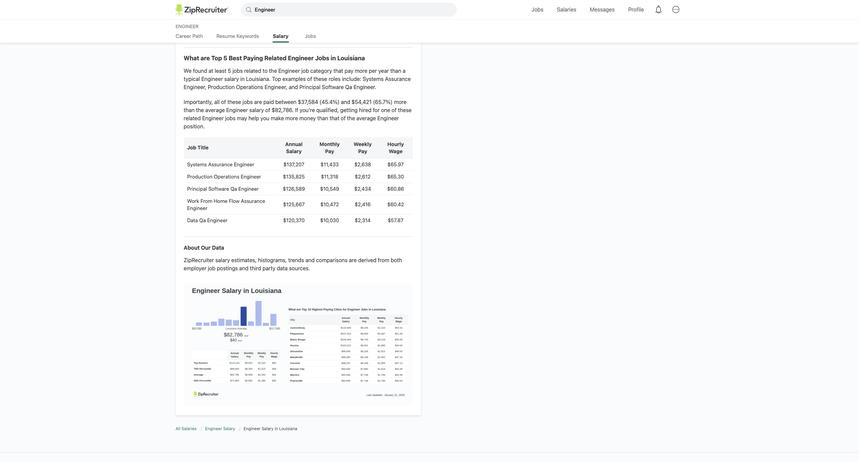 Task type: vqa. For each thing, say whether or not it's contained in the screenshot.
rightmost systems
yes



Task type: locate. For each thing, give the bounding box(es) containing it.
assurance
[[385, 76, 411, 82], [208, 161, 233, 167], [241, 198, 265, 204]]

systems down job title
[[187, 161, 207, 167]]

louisiana
[[338, 55, 365, 62], [279, 426, 297, 432]]

engineer salary in louisiana link
[[244, 426, 297, 432]]

salary for annual salary
[[286, 148, 302, 154]]

0 horizontal spatial salaries
[[182, 426, 197, 432]]

1 vertical spatial job
[[208, 265, 216, 272]]

salary inside tabs element
[[273, 33, 289, 39]]

assurance right flow
[[241, 198, 265, 204]]

are up found on the left top of the page
[[201, 55, 210, 62]]

jobs left may
[[225, 115, 236, 121]]

2 horizontal spatial the
[[347, 115, 355, 121]]

$120,370
[[283, 217, 305, 223]]

jobs
[[532, 6, 544, 13], [305, 33, 316, 39], [315, 55, 330, 62]]

software down the roles
[[322, 84, 344, 90]]

systems
[[363, 76, 384, 82], [187, 161, 207, 167]]

5 right least
[[228, 68, 231, 74]]

monthly
[[320, 141, 340, 147]]

annual salary
[[286, 141, 303, 154]]

average down all
[[206, 107, 225, 113]]

resume keywords
[[217, 33, 259, 39]]

engineer right all salaries link
[[205, 426, 222, 432]]

2 vertical spatial assurance
[[241, 198, 265, 204]]

1 horizontal spatial these
[[314, 76, 328, 82]]

than inside we found at least 5 jobs related to the engineer job category that pay more per year than a typical engineer salary in louisiana. top examples of these roles include: systems assurance engineer, production operations engineer, and principal software qa engineer.
[[391, 68, 402, 74]]

are left derived
[[349, 257, 357, 263]]

these down category
[[314, 76, 328, 82]]

$37,584
[[298, 99, 318, 105]]

our
[[201, 245, 211, 251]]

2 vertical spatial more
[[286, 115, 298, 121]]

examples
[[283, 76, 306, 82]]

2 vertical spatial in
[[275, 426, 278, 432]]

production down systems assurance engineer
[[187, 174, 213, 180]]

career path link
[[176, 33, 203, 43]]

1 vertical spatial in
[[241, 76, 245, 82]]

1 vertical spatial jobs
[[243, 99, 253, 105]]

third
[[250, 265, 261, 272]]

job up the examples on the left top of the page
[[302, 68, 309, 74]]

and down the examples on the left top of the page
[[289, 84, 298, 90]]

the down getting
[[347, 115, 355, 121]]

0 vertical spatial in
[[331, 55, 336, 62]]

principal up "$37,584"
[[300, 84, 321, 90]]

postings
[[217, 265, 238, 272]]

data right "our"
[[212, 245, 224, 251]]

louisiana.
[[246, 76, 271, 82]]

of right all
[[221, 99, 226, 105]]

1 horizontal spatial more
[[355, 68, 368, 74]]

0 vertical spatial software
[[322, 84, 344, 90]]

these right all
[[228, 99, 241, 105]]

more down if
[[286, 115, 298, 121]]

the inside we found at least 5 jobs related to the engineer job category that pay more per year than a typical engineer salary in louisiana. top examples of these roles include: systems assurance engineer, production operations engineer, and principal software qa engineer.
[[269, 68, 277, 74]]

operations down louisiana.
[[236, 84, 263, 90]]

0 horizontal spatial qa
[[199, 217, 206, 223]]

0 vertical spatial principal
[[300, 84, 321, 90]]

related inside we found at least 5 jobs related to the engineer job category that pay more per year than a typical engineer salary in louisiana. top examples of these roles include: systems assurance engineer, production operations engineer, and principal software qa engineer.
[[244, 68, 262, 74]]

0 horizontal spatial assurance
[[208, 161, 233, 167]]

notifications image
[[651, 2, 667, 17]]

jobs right salary link
[[305, 33, 316, 39]]

than down qualified,
[[318, 115, 329, 121]]

qa down from
[[199, 217, 206, 223]]

$2,314
[[355, 217, 371, 223]]

production
[[208, 84, 235, 90], [187, 174, 213, 180]]

1 horizontal spatial top
[[272, 76, 281, 82]]

production up all
[[208, 84, 235, 90]]

home
[[214, 198, 228, 204]]

of down paid
[[266, 107, 271, 113]]

0 horizontal spatial software
[[209, 186, 229, 192]]

jobs link left salaries link
[[527, 0, 549, 19]]

1 vertical spatial related
[[184, 115, 201, 121]]

engineer up we found at least 5 jobs related to the engineer job category that pay more per year than a typical engineer salary in louisiana. top examples of these roles include: systems assurance engineer, production operations engineer, and principal software qa engineer.
[[288, 55, 314, 62]]

pay inside monthly pay
[[325, 148, 334, 154]]

0 vertical spatial data
[[187, 217, 198, 223]]

0 vertical spatial qa
[[346, 84, 353, 90]]

qa down include:
[[346, 84, 353, 90]]

1 horizontal spatial related
[[244, 68, 262, 74]]

what
[[184, 55, 199, 62]]

paid
[[264, 99, 274, 105]]

1 horizontal spatial than
[[318, 115, 329, 121]]

engineer down all
[[202, 115, 224, 121]]

0 vertical spatial assurance
[[385, 76, 411, 82]]

software
[[322, 84, 344, 90], [209, 186, 229, 192]]

operations inside we found at least 5 jobs related to the engineer job category that pay more per year than a typical engineer salary in louisiana. top examples of these roles include: systems assurance engineer, production operations engineer, and principal software qa engineer.
[[236, 84, 263, 90]]

1 horizontal spatial job
[[302, 68, 309, 74]]

top left the examples on the left top of the page
[[272, 76, 281, 82]]

job down ziprecruiter at the bottom left
[[208, 265, 216, 272]]

jobs link right salary link
[[303, 33, 319, 43]]

data down the work
[[187, 217, 198, 223]]

0 vertical spatial job
[[302, 68, 309, 74]]

salaries
[[558, 6, 577, 13], [182, 426, 197, 432]]

1 vertical spatial jobs link
[[303, 33, 319, 43]]

engineer down at
[[202, 76, 223, 82]]

$126,589
[[283, 186, 305, 192]]

1 vertical spatial average
[[357, 115, 376, 121]]

$11,433
[[321, 161, 339, 167]]

2 horizontal spatial than
[[391, 68, 402, 74]]

1 vertical spatial louisiana
[[279, 426, 297, 432]]

found
[[193, 68, 207, 74]]

operations up principal software qa engineer
[[214, 174, 240, 180]]

1 horizontal spatial are
[[254, 99, 262, 105]]

salaries inside salaries link
[[558, 6, 577, 13]]

engineer, up paid
[[265, 84, 288, 90]]

of down getting
[[341, 115, 346, 121]]

position.
[[184, 123, 205, 129]]

0 horizontal spatial average
[[206, 107, 225, 113]]

1 horizontal spatial pay
[[359, 148, 368, 154]]

1 horizontal spatial qa
[[231, 186, 237, 192]]

2 pay from the left
[[359, 148, 368, 154]]

more right (65.7%)
[[394, 99, 407, 105]]

1 vertical spatial production
[[187, 174, 213, 180]]

pay for weekly pay
[[359, 148, 368, 154]]

2 vertical spatial jobs
[[315, 55, 330, 62]]

5
[[224, 55, 228, 62], [228, 68, 231, 74]]

engineer salary
[[205, 426, 235, 432]]

engineer, down typical
[[184, 84, 207, 90]]

engineer down the work
[[187, 205, 208, 211]]

$2,416
[[355, 201, 371, 208]]

qa
[[346, 84, 353, 90], [231, 186, 237, 192], [199, 217, 206, 223]]

salary down least
[[225, 76, 239, 82]]

1 horizontal spatial engineer,
[[265, 84, 288, 90]]

that
[[334, 68, 344, 74], [330, 115, 340, 121]]

1 vertical spatial that
[[330, 115, 340, 121]]

that inside importantly, all of these jobs are paid between $37,584 (45.4%) and $54,421 (65.7%) more than the average engineer salary of $82,786. if you're qualified, getting hired for one of these related engineer jobs may help you make more money than that of the average engineer position.
[[330, 115, 340, 121]]

2 horizontal spatial assurance
[[385, 76, 411, 82]]

jobs up category
[[315, 55, 330, 62]]

weekly
[[354, 141, 372, 147]]

0 horizontal spatial more
[[286, 115, 298, 121]]

0 horizontal spatial job
[[208, 265, 216, 272]]

1 horizontal spatial software
[[322, 84, 344, 90]]

0 vertical spatial 5
[[224, 55, 228, 62]]

money
[[300, 115, 316, 121]]

of
[[307, 76, 312, 82], [221, 99, 226, 105], [266, 107, 271, 113], [392, 107, 397, 113], [341, 115, 346, 121]]

the right to
[[269, 68, 277, 74]]

about
[[184, 245, 200, 251]]

1 pay from the left
[[325, 148, 334, 154]]

1 vertical spatial are
[[254, 99, 262, 105]]

these inside we found at least 5 jobs related to the engineer job category that pay more per year than a typical engineer salary in louisiana. top examples of these roles include: systems assurance engineer, production operations engineer, and principal software qa engineer.
[[314, 76, 328, 82]]

from
[[201, 198, 213, 204]]

related up position.
[[184, 115, 201, 121]]

1 vertical spatial principal
[[187, 186, 207, 192]]

than down importantly,
[[184, 107, 195, 113]]

0 vertical spatial than
[[391, 68, 402, 74]]

$135,825
[[283, 174, 305, 180]]

in inside we found at least 5 jobs related to the engineer job category that pay more per year than a typical engineer salary in louisiana. top examples of these roles include: systems assurance engineer, production operations engineer, and principal software qa engineer.
[[241, 76, 245, 82]]

and
[[289, 84, 298, 90], [341, 99, 350, 105], [306, 257, 315, 263], [240, 265, 249, 272]]

jobs left salaries link
[[532, 6, 544, 13]]

$2,612
[[355, 174, 371, 180]]

than left a
[[391, 68, 402, 74]]

in
[[331, 55, 336, 62], [241, 76, 245, 82], [275, 426, 278, 432]]

systems down per
[[363, 76, 384, 82]]

related up louisiana.
[[244, 68, 262, 74]]

jobs down best at the top left of page
[[233, 68, 243, 74]]

0 horizontal spatial than
[[184, 107, 195, 113]]

assurance up 'production operations engineer'
[[208, 161, 233, 167]]

salary inside annual salary
[[286, 148, 302, 154]]

1 vertical spatial more
[[394, 99, 407, 105]]

2 horizontal spatial qa
[[346, 84, 353, 90]]

what are top 5 best paying related engineer jobs in louisiana
[[184, 55, 365, 62]]

2 horizontal spatial more
[[394, 99, 407, 105]]

salary
[[225, 76, 239, 82], [250, 107, 264, 113], [216, 257, 230, 263]]

0 vertical spatial salaries
[[558, 6, 577, 13]]

0 horizontal spatial systems
[[187, 161, 207, 167]]

engineer inside work from home flow assurance engineer
[[187, 205, 208, 211]]

0 vertical spatial salary
[[225, 76, 239, 82]]

2 vertical spatial these
[[398, 107, 412, 113]]

1 horizontal spatial systems
[[363, 76, 384, 82]]

pay down monthly
[[325, 148, 334, 154]]

salary up help
[[250, 107, 264, 113]]

0 vertical spatial are
[[201, 55, 210, 62]]

salaries link
[[552, 0, 582, 19]]

$2,434
[[355, 186, 371, 192]]

1 horizontal spatial jobs link
[[527, 0, 549, 19]]

0 vertical spatial these
[[314, 76, 328, 82]]

5 left best at the top left of page
[[224, 55, 228, 62]]

0 horizontal spatial louisiana
[[279, 426, 297, 432]]

production operations engineer
[[187, 174, 261, 180]]

best
[[229, 55, 242, 62]]

top inside we found at least 5 jobs related to the engineer job category that pay more per year than a typical engineer salary in louisiana. top examples of these roles include: systems assurance engineer, production operations engineer, and principal software qa engineer.
[[272, 76, 281, 82]]

0 horizontal spatial engineer,
[[184, 84, 207, 90]]

assurance down a
[[385, 76, 411, 82]]

0 vertical spatial jobs
[[233, 68, 243, 74]]

1 vertical spatial salary
[[250, 107, 264, 113]]

principal
[[300, 84, 321, 90], [187, 186, 207, 192]]

(65.7%)
[[373, 99, 393, 105]]

0 vertical spatial louisiana
[[338, 55, 365, 62]]

ziprecruiter
[[184, 257, 214, 263]]

0 horizontal spatial related
[[184, 115, 201, 121]]

systems inside we found at least 5 jobs related to the engineer job category that pay more per year than a typical engineer salary in louisiana. top examples of these roles include: systems assurance engineer, production operations engineer, and principal software qa engineer.
[[363, 76, 384, 82]]

1 vertical spatial top
[[272, 76, 281, 82]]

1 engineer, from the left
[[184, 84, 207, 90]]

0 horizontal spatial the
[[196, 107, 204, 113]]

average
[[206, 107, 225, 113], [357, 115, 376, 121]]

jobs
[[233, 68, 243, 74], [243, 99, 253, 105], [225, 115, 236, 121]]

0 vertical spatial operations
[[236, 84, 263, 90]]

than
[[391, 68, 402, 74], [184, 107, 195, 113], [318, 115, 329, 121]]

qa up flow
[[231, 186, 237, 192]]

1 vertical spatial the
[[196, 107, 204, 113]]

of down category
[[307, 76, 312, 82]]

2 vertical spatial are
[[349, 257, 357, 263]]

all salaries link
[[176, 426, 198, 432]]

pay down weekly
[[359, 148, 368, 154]]

1 horizontal spatial 5
[[228, 68, 231, 74]]

jobs inside main element
[[532, 6, 544, 13]]

profile
[[629, 6, 645, 13]]

2 horizontal spatial are
[[349, 257, 357, 263]]

0 horizontal spatial these
[[228, 99, 241, 105]]

engineer up career path
[[176, 23, 199, 29]]

ziprecruiter salary estimates, histograms, trends and comparisons are derived from both employer job postings and third party data sources.
[[184, 257, 402, 272]]

1 vertical spatial data
[[212, 245, 224, 251]]

and up getting
[[341, 99, 350, 105]]

$60.42
[[388, 201, 404, 208]]

pay inside weekly pay
[[359, 148, 368, 154]]

average down the hired
[[357, 115, 376, 121]]

engineer
[[176, 23, 199, 29], [288, 55, 314, 62], [279, 68, 300, 74], [202, 76, 223, 82], [227, 107, 248, 113], [202, 115, 224, 121], [378, 115, 399, 121], [234, 161, 255, 167], [241, 174, 261, 180], [239, 186, 259, 192], [187, 205, 208, 211], [207, 217, 228, 223], [205, 426, 222, 432], [244, 426, 261, 432]]

histograms,
[[258, 257, 287, 263]]

derived
[[358, 257, 377, 263]]

Search job title or keyword text field
[[241, 3, 457, 17]]

1 vertical spatial salaries
[[182, 426, 197, 432]]

wage
[[389, 148, 403, 154]]

top up least
[[212, 55, 222, 62]]

principal up the work
[[187, 186, 207, 192]]

main element
[[176, 0, 684, 19]]

$10,549
[[320, 186, 339, 192]]

more left per
[[355, 68, 368, 74]]

1 vertical spatial qa
[[231, 186, 237, 192]]

are left paid
[[254, 99, 262, 105]]

engineer,
[[184, 84, 207, 90], [265, 84, 288, 90]]

1 horizontal spatial the
[[269, 68, 277, 74]]

pay
[[325, 148, 334, 154], [359, 148, 368, 154]]

0 vertical spatial top
[[212, 55, 222, 62]]

messages link
[[585, 0, 620, 19]]

1 vertical spatial than
[[184, 107, 195, 113]]

resume
[[217, 33, 235, 39]]

0 horizontal spatial in
[[241, 76, 245, 82]]

0 vertical spatial systems
[[363, 76, 384, 82]]

between
[[276, 99, 297, 105]]

salary up postings
[[216, 257, 230, 263]]

salary
[[273, 33, 289, 39], [286, 148, 302, 154], [223, 426, 235, 432], [262, 426, 274, 432]]

the down importantly,
[[196, 107, 204, 113]]

0 vertical spatial more
[[355, 68, 368, 74]]

0 vertical spatial production
[[208, 84, 235, 90]]

that down qualified,
[[330, 115, 340, 121]]

0 vertical spatial the
[[269, 68, 277, 74]]

about our data
[[184, 245, 224, 251]]

these right one
[[398, 107, 412, 113]]

software up home
[[209, 186, 229, 192]]

make
[[271, 115, 284, 121]]

jobs link
[[527, 0, 549, 19], [303, 33, 319, 43]]

pay for monthly pay
[[325, 148, 334, 154]]

job inside the ziprecruiter salary estimates, histograms, trends and comparisons are derived from both employer job postings and third party data sources.
[[208, 265, 216, 272]]

1 vertical spatial 5
[[228, 68, 231, 74]]

that up the roles
[[334, 68, 344, 74]]

0 horizontal spatial pay
[[325, 148, 334, 154]]

1 horizontal spatial principal
[[300, 84, 321, 90]]

jobs up may
[[243, 99, 253, 105]]

principal inside we found at least 5 jobs related to the engineer job category that pay more per year than a typical engineer salary in louisiana. top examples of these roles include: systems assurance engineer, production operations engineer, and principal software qa engineer.
[[300, 84, 321, 90]]

top
[[212, 55, 222, 62], [272, 76, 281, 82]]

2 vertical spatial salary
[[216, 257, 230, 263]]



Task type: describe. For each thing, give the bounding box(es) containing it.
2 horizontal spatial these
[[398, 107, 412, 113]]

salary inside importantly, all of these jobs are paid between $37,584 (45.4%) and $54,421 (65.7%) more than the average engineer salary of $82,786. if you're qualified, getting hired for one of these related engineer jobs may help you make more money than that of the average engineer position.
[[250, 107, 264, 113]]

related inside importantly, all of these jobs are paid between $37,584 (45.4%) and $54,421 (65.7%) more than the average engineer salary of $82,786. if you're qualified, getting hired for one of these related engineer jobs may help you make more money than that of the average engineer position.
[[184, 115, 201, 121]]

of right one
[[392, 107, 397, 113]]

year
[[379, 68, 389, 74]]

of inside we found at least 5 jobs related to the engineer job category that pay more per year than a typical engineer salary in louisiana. top examples of these roles include: systems assurance engineer, production operations engineer, and principal software qa engineer.
[[307, 76, 312, 82]]

0 horizontal spatial 5
[[224, 55, 228, 62]]

and inside we found at least 5 jobs related to the engineer job category that pay more per year than a typical engineer salary in louisiana. top examples of these roles include: systems assurance engineer, production operations engineer, and principal software qa engineer.
[[289, 84, 298, 90]]

flow
[[229, 198, 240, 204]]

salary for engineer salary
[[223, 426, 235, 432]]

career path
[[176, 33, 203, 39]]

$54,421
[[352, 99, 372, 105]]

if
[[295, 107, 299, 113]]

jobs inside we found at least 5 jobs related to the engineer job category that pay more per year than a typical engineer salary in louisiana. top examples of these roles include: systems assurance engineer, production operations engineer, and principal software qa engineer.
[[233, 68, 243, 74]]

1 vertical spatial operations
[[214, 174, 240, 180]]

tabs element
[[176, 33, 684, 43]]

one
[[381, 107, 391, 113]]

are inside the ziprecruiter salary estimates, histograms, trends and comparisons are derived from both employer job postings and third party data sources.
[[349, 257, 357, 263]]

and down estimates,
[[240, 265, 249, 272]]

for
[[373, 107, 380, 113]]

assurance inside work from home flow assurance engineer
[[241, 198, 265, 204]]

estimates,
[[232, 257, 257, 263]]

you
[[261, 115, 270, 121]]

a
[[403, 68, 406, 74]]

that inside we found at least 5 jobs related to the engineer job category that pay more per year than a typical engineer salary in louisiana. top examples of these roles include: systems assurance engineer, production operations engineer, and principal software qa engineer.
[[334, 68, 344, 74]]

5 inside we found at least 5 jobs related to the engineer job category that pay more per year than a typical engineer salary in louisiana. top examples of these roles include: systems assurance engineer, production operations engineer, and principal software qa engineer.
[[228, 68, 231, 74]]

$10,472
[[321, 201, 339, 208]]

employer
[[184, 265, 207, 272]]

to
[[263, 68, 268, 74]]

0 vertical spatial jobs link
[[527, 0, 549, 19]]

1 vertical spatial assurance
[[208, 161, 233, 167]]

hired
[[359, 107, 372, 113]]

2 vertical spatial jobs
[[225, 115, 236, 121]]

0 horizontal spatial jobs link
[[303, 33, 319, 43]]

data qa engineer
[[187, 217, 228, 223]]

$137,207
[[284, 161, 305, 167]]

menu image
[[669, 2, 684, 17]]

1 horizontal spatial average
[[357, 115, 376, 121]]

engineer up may
[[227, 107, 248, 113]]

may
[[237, 115, 247, 121]]

engineer salary in louisiana. average salary is $82,786 or $39.80 an hour image
[[184, 284, 413, 406]]

work from home flow assurance engineer
[[187, 198, 265, 211]]

salary inside the ziprecruiter salary estimates, histograms, trends and comparisons are derived from both employer job postings and third party data sources.
[[216, 257, 230, 263]]

engineer up the examples on the left top of the page
[[279, 68, 300, 74]]

all
[[176, 426, 181, 432]]

engineer up flow
[[239, 186, 259, 192]]

engineer down one
[[378, 115, 399, 121]]

importantly,
[[184, 99, 213, 105]]

engineer up principal software qa engineer
[[241, 174, 261, 180]]

$2,638
[[355, 161, 371, 167]]

engineer salary in louisiana
[[244, 426, 297, 432]]

$65.30
[[388, 174, 404, 180]]

1 horizontal spatial louisiana
[[338, 55, 365, 62]]

ziprecruiter image
[[176, 4, 228, 16]]

title
[[198, 145, 209, 151]]

engineer down work from home flow assurance engineer
[[207, 217, 228, 223]]

at
[[209, 68, 214, 74]]

per
[[369, 68, 377, 74]]

systems assurance engineer
[[187, 161, 255, 167]]

2 vertical spatial qa
[[199, 217, 206, 223]]

$65.97
[[388, 161, 404, 167]]

and inside importantly, all of these jobs are paid between $37,584 (45.4%) and $54,421 (65.7%) more than the average engineer salary of $82,786. if you're qualified, getting hired for one of these related engineer jobs may help you make more money than that of the average engineer position.
[[341, 99, 350, 105]]

qualified,
[[317, 107, 339, 113]]

0 vertical spatial average
[[206, 107, 225, 113]]

we found at least 5 jobs related to the engineer job category that pay more per year than a typical engineer salary in louisiana. top examples of these roles include: systems assurance engineer, production operations engineer, and principal software qa engineer.
[[184, 68, 411, 90]]

messages
[[590, 6, 615, 13]]

are inside importantly, all of these jobs are paid between $37,584 (45.4%) and $54,421 (65.7%) more than the average engineer salary of $82,786. if you're qualified, getting hired for one of these related engineer jobs may help you make more money than that of the average engineer position.
[[254, 99, 262, 105]]

0 horizontal spatial are
[[201, 55, 210, 62]]

all
[[214, 99, 220, 105]]

you're
[[300, 107, 315, 113]]

importantly, all of these jobs are paid between $37,584 (45.4%) and $54,421 (65.7%) more than the average engineer salary of $82,786. if you're qualified, getting hired for one of these related engineer jobs may help you make more money than that of the average engineer position.
[[184, 99, 412, 129]]

help
[[249, 115, 259, 121]]

keywords
[[237, 33, 259, 39]]

$57.87
[[388, 217, 404, 223]]

2 vertical spatial the
[[347, 115, 355, 121]]

0 horizontal spatial data
[[187, 217, 198, 223]]

category
[[311, 68, 332, 74]]

$10,030
[[320, 217, 339, 223]]

resume keywords link
[[217, 33, 259, 43]]

include:
[[342, 76, 362, 82]]

profile link
[[624, 0, 650, 19]]

work
[[187, 198, 199, 204]]

engineer up 'production operations engineer'
[[234, 161, 255, 167]]

engineer.
[[354, 84, 377, 90]]

engineer right the engineer salary link
[[244, 426, 261, 432]]

$11,318
[[321, 174, 339, 180]]

production inside we found at least 5 jobs related to the engineer job category that pay more per year than a typical engineer salary in louisiana. top examples of these roles include: systems assurance engineer, production operations engineer, and principal software qa engineer.
[[208, 84, 235, 90]]

hourly wage
[[388, 141, 404, 154]]

0 horizontal spatial principal
[[187, 186, 207, 192]]

weekly pay
[[354, 141, 372, 154]]

2 engineer, from the left
[[265, 84, 288, 90]]

principal software qa engineer
[[187, 186, 259, 192]]

2 vertical spatial than
[[318, 115, 329, 121]]

1 vertical spatial these
[[228, 99, 241, 105]]

1 horizontal spatial in
[[275, 426, 278, 432]]

career
[[176, 33, 191, 39]]

sources.
[[289, 265, 310, 272]]

1 horizontal spatial data
[[212, 245, 224, 251]]

$125,667
[[283, 201, 305, 208]]

jobs inside tabs element
[[305, 33, 316, 39]]

assurance inside we found at least 5 jobs related to the engineer job category that pay more per year than a typical engineer salary in louisiana. top examples of these roles include: systems assurance engineer, production operations engineer, and principal software qa engineer.
[[385, 76, 411, 82]]

both
[[391, 257, 402, 263]]

salary for engineer salary in louisiana
[[262, 426, 274, 432]]

data
[[277, 265, 288, 272]]

job inside we found at least 5 jobs related to the engineer job category that pay more per year than a typical engineer salary in louisiana. top examples of these roles include: systems assurance engineer, production operations engineer, and principal software qa engineer.
[[302, 68, 309, 74]]

salary inside we found at least 5 jobs related to the engineer job category that pay more per year than a typical engineer salary in louisiana. top examples of these roles include: systems assurance engineer, production operations engineer, and principal software qa engineer.
[[225, 76, 239, 82]]

annual
[[286, 141, 303, 147]]

related
[[265, 55, 287, 62]]

qa inside we found at least 5 jobs related to the engineer job category that pay more per year than a typical engineer salary in louisiana. top examples of these roles include: systems assurance engineer, production operations engineer, and principal software qa engineer.
[[346, 84, 353, 90]]

path
[[193, 33, 203, 39]]

hourly
[[388, 141, 404, 147]]

we
[[184, 68, 192, 74]]

engineer salary link
[[205, 426, 236, 432]]

least
[[215, 68, 227, 74]]

job
[[187, 145, 196, 151]]

more inside we found at least 5 jobs related to the engineer job category that pay more per year than a typical engineer salary in louisiana. top examples of these roles include: systems assurance engineer, production operations engineer, and principal software qa engineer.
[[355, 68, 368, 74]]

from
[[378, 257, 390, 263]]

and up sources.
[[306, 257, 315, 263]]

typical
[[184, 76, 200, 82]]

(45.4%)
[[320, 99, 340, 105]]

pay
[[345, 68, 354, 74]]

paying
[[244, 55, 263, 62]]

software inside we found at least 5 jobs related to the engineer job category that pay more per year than a typical engineer salary in louisiana. top examples of these roles include: systems assurance engineer, production operations engineer, and principal software qa engineer.
[[322, 84, 344, 90]]

getting
[[341, 107, 358, 113]]



